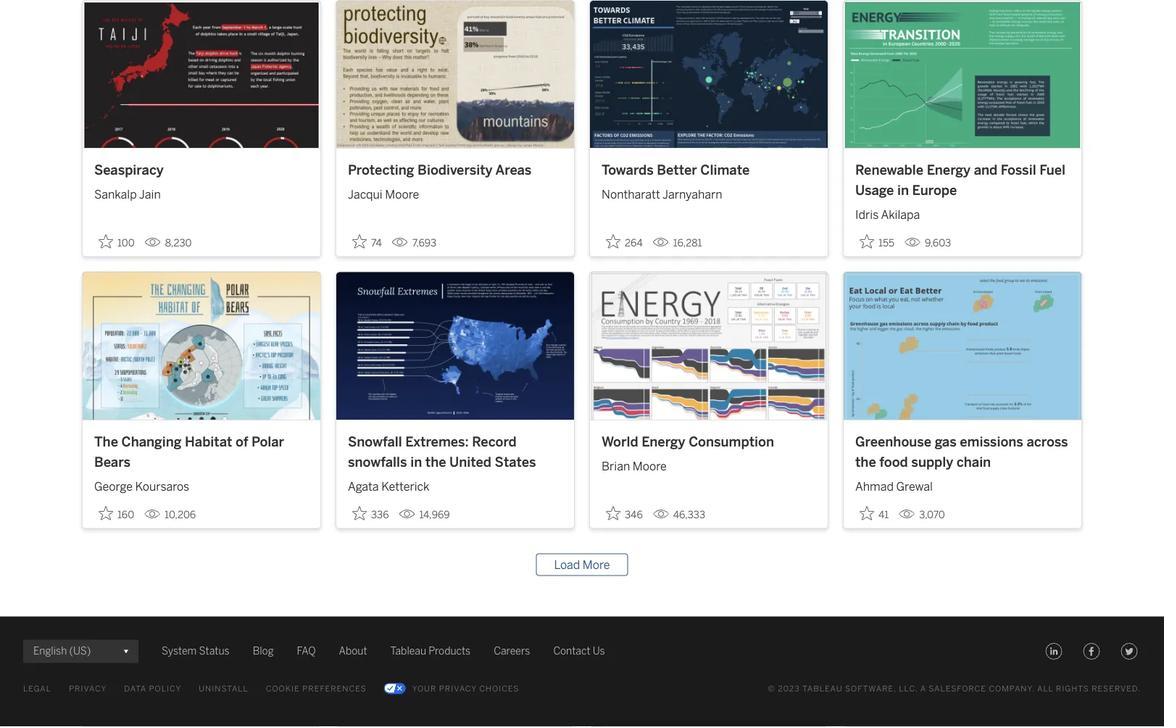 Task type: describe. For each thing, give the bounding box(es) containing it.
0 vertical spatial tableau
[[391, 646, 426, 658]]

3,070 views element
[[893, 504, 951, 527]]

about link
[[339, 643, 367, 661]]

cookie
[[266, 684, 300, 694]]

products
[[429, 646, 471, 658]]

polar
[[252, 434, 284, 450]]

usage
[[856, 182, 894, 198]]

towards
[[602, 163, 654, 178]]

workbook thumbnail image for seaspiracy
[[83, 1, 320, 148]]

add favorite button for seaspiracy
[[94, 230, 139, 254]]

renewable
[[856, 163, 924, 178]]

©
[[768, 684, 776, 694]]

7,693
[[412, 238, 437, 250]]

llc,
[[899, 684, 918, 694]]

uninstall link
[[199, 681, 249, 698]]

more
[[583, 558, 610, 572]]

rights
[[1056, 684, 1090, 694]]

protecting biodiversity areas link
[[348, 161, 563, 181]]

Add Favorite button
[[348, 502, 393, 526]]

energy for renewable
[[927, 163, 971, 178]]

preferences
[[303, 684, 367, 694]]

company.
[[989, 684, 1035, 694]]

careers
[[494, 646, 530, 658]]

10,206 views element
[[139, 504, 202, 527]]

Add Favorite button
[[602, 230, 647, 254]]

336
[[371, 509, 389, 521]]

renewable energy and fossil fuel usage in europe link
[[856, 161, 1070, 200]]

george
[[94, 480, 133, 494]]

areas
[[496, 163, 532, 178]]

george koursaros link
[[94, 472, 309, 495]]

brian
[[602, 460, 630, 474]]

9,603 views element
[[899, 232, 957, 255]]

reserved.
[[1092, 684, 1141, 694]]

record
[[472, 434, 517, 450]]

workbook thumbnail image for snowfall extremes: record snowfalls in the united states
[[336, 273, 574, 420]]

software,
[[845, 684, 897, 694]]

changing
[[121, 434, 182, 450]]

emissions
[[960, 434, 1024, 450]]

your
[[412, 684, 437, 694]]

status
[[199, 646, 230, 658]]

uninstall
[[199, 684, 249, 694]]

idris akilapa link
[[856, 200, 1070, 224]]

sankalp jain
[[94, 188, 161, 202]]

10,206
[[165, 509, 196, 521]]

system status link
[[162, 643, 230, 661]]

privacy link
[[69, 681, 107, 698]]

1 horizontal spatial tableau
[[803, 684, 843, 694]]

jarnyaharn
[[663, 188, 723, 202]]

us
[[593, 646, 605, 658]]

Add Favorite button
[[856, 502, 893, 526]]

ahmad
[[856, 480, 894, 494]]

koursaros
[[135, 480, 189, 494]]

264
[[625, 238, 643, 250]]

1 privacy from the left
[[69, 684, 107, 694]]

7,693 views element
[[386, 232, 442, 255]]

add favorite button for the changing habitat of polar bears
[[94, 502, 139, 526]]

legal link
[[23, 681, 51, 698]]

the changing habitat of polar bears link
[[94, 432, 309, 472]]

14,969
[[420, 509, 450, 521]]

faq
[[297, 646, 316, 658]]

energy for world
[[642, 434, 686, 450]]

habitat
[[185, 434, 232, 450]]

moore for protecting
[[385, 188, 419, 202]]

world energy consumption
[[602, 434, 774, 450]]

world energy consumption link
[[602, 432, 816, 452]]

choices
[[479, 684, 519, 694]]

extremes:
[[406, 434, 469, 450]]

data policy
[[124, 684, 181, 694]]

contact us link
[[554, 643, 605, 661]]

across
[[1027, 434, 1069, 450]]

states
[[495, 454, 536, 470]]

selected language element
[[33, 640, 128, 663]]

careers link
[[494, 643, 530, 661]]

add favorite button for renewable energy and fossil fuel usage in europe
[[856, 230, 899, 254]]

protecting
[[348, 163, 414, 178]]

protecting biodiversity areas
[[348, 163, 532, 178]]

workbook thumbnail image for the changing habitat of polar bears
[[83, 273, 320, 420]]

biodiversity
[[418, 163, 493, 178]]

74
[[371, 238, 382, 250]]

snowfall
[[348, 434, 402, 450]]

46,333
[[673, 509, 706, 521]]

fossil
[[1001, 163, 1037, 178]]

greenhouse gas emissions across the food supply chain
[[856, 434, 1069, 470]]

faq link
[[297, 643, 316, 661]]

idris akilapa
[[856, 208, 920, 222]]

sankalp
[[94, 188, 137, 202]]

agata ketterick
[[348, 480, 430, 494]]

of
[[236, 434, 248, 450]]

workbook thumbnail image for renewable energy and fossil fuel usage in europe
[[844, 1, 1082, 148]]

salesforce
[[929, 684, 987, 694]]

the inside greenhouse gas emissions across the food supply chain
[[856, 454, 876, 470]]

brian moore link
[[602, 452, 816, 476]]

346
[[625, 509, 643, 521]]



Task type: locate. For each thing, give the bounding box(es) containing it.
energy up europe
[[927, 163, 971, 178]]

© 2023 tableau software, llc, a salesforce company. all rights reserved.
[[768, 684, 1141, 694]]

ahmad grewal link
[[856, 472, 1070, 495]]

0 horizontal spatial privacy
[[69, 684, 107, 694]]

towards better climate link
[[602, 161, 816, 181]]

add favorite button down 'jacqui'
[[348, 230, 386, 254]]

1 horizontal spatial privacy
[[439, 684, 477, 694]]

46,333 views element
[[647, 504, 711, 527]]

moore
[[385, 188, 419, 202], [633, 460, 667, 474]]

all
[[1038, 684, 1054, 694]]

the
[[94, 434, 118, 450]]

in up ketterick
[[411, 454, 422, 470]]

idris
[[856, 208, 879, 222]]

add favorite button down "idris"
[[856, 230, 899, 254]]

add favorite button containing 74
[[348, 230, 386, 254]]

blog link
[[253, 643, 274, 661]]

workbook thumbnail image
[[83, 1, 320, 148], [336, 1, 574, 148], [590, 1, 828, 148], [844, 1, 1082, 148], [83, 273, 320, 420], [336, 273, 574, 420], [590, 273, 828, 420], [844, 273, 1082, 420]]

privacy down selected language element
[[69, 684, 107, 694]]

1 horizontal spatial in
[[898, 182, 909, 198]]

add favorite button down sankalp
[[94, 230, 139, 254]]

add favorite button down 'brian'
[[602, 502, 647, 526]]

1 horizontal spatial the
[[856, 454, 876, 470]]

seaspiracy
[[94, 163, 164, 178]]

0 vertical spatial moore
[[385, 188, 419, 202]]

jacqui moore link
[[348, 181, 563, 204]]

food
[[880, 454, 908, 470]]

2 the from the left
[[856, 454, 876, 470]]

0 horizontal spatial energy
[[642, 434, 686, 450]]

2 privacy from the left
[[439, 684, 477, 694]]

brian moore
[[602, 460, 667, 474]]

workbook thumbnail image for protecting biodiversity areas
[[336, 1, 574, 148]]

cookie preferences
[[266, 684, 367, 694]]

privacy
[[69, 684, 107, 694], [439, 684, 477, 694]]

1 horizontal spatial moore
[[633, 460, 667, 474]]

jacqui moore
[[348, 188, 419, 202]]

tableau
[[391, 646, 426, 658], [803, 684, 843, 694]]

the up "ahmad"
[[856, 454, 876, 470]]

data
[[124, 684, 146, 694]]

100
[[117, 238, 135, 250]]

0 vertical spatial in
[[898, 182, 909, 198]]

energy
[[927, 163, 971, 178], [642, 434, 686, 450]]

energy up the brian moore
[[642, 434, 686, 450]]

160
[[117, 509, 134, 521]]

1 vertical spatial tableau
[[803, 684, 843, 694]]

workbook thumbnail image for world energy consumption
[[590, 273, 828, 420]]

in inside renewable energy and fossil fuel usage in europe
[[898, 182, 909, 198]]

moore down 'protecting'
[[385, 188, 419, 202]]

climate
[[701, 163, 750, 178]]

41
[[879, 509, 889, 521]]

0 horizontal spatial in
[[411, 454, 422, 470]]

1 horizontal spatial energy
[[927, 163, 971, 178]]

1 vertical spatial in
[[411, 454, 422, 470]]

agata ketterick link
[[348, 472, 563, 495]]

add favorite button down george
[[94, 502, 139, 526]]

moore for world
[[633, 460, 667, 474]]

bears
[[94, 454, 131, 470]]

the inside snowfall extremes: record snowfalls in the united states
[[425, 454, 446, 470]]

add favorite button for world energy consumption
[[602, 502, 647, 526]]

0 horizontal spatial moore
[[385, 188, 419, 202]]

sankalp jain link
[[94, 181, 309, 204]]

better
[[657, 163, 697, 178]]

9,603
[[925, 238, 951, 250]]

united
[[450, 454, 492, 470]]

your privacy choices
[[412, 684, 519, 694]]

europe
[[913, 182, 957, 198]]

english
[[33, 646, 67, 658]]

the
[[425, 454, 446, 470], [856, 454, 876, 470]]

contact
[[554, 646, 591, 658]]

tableau right 2023
[[803, 684, 843, 694]]

the changing habitat of polar bears
[[94, 434, 284, 470]]

nontharatt jarnyaharn link
[[602, 181, 816, 204]]

snowfall extremes: record snowfalls in the united states link
[[348, 432, 563, 472]]

moore right 'brian'
[[633, 460, 667, 474]]

a
[[921, 684, 926, 694]]

snowfalls
[[348, 454, 407, 470]]

consumption
[[689, 434, 774, 450]]

chain
[[957, 454, 991, 470]]

in inside snowfall extremes: record snowfalls in the united states
[[411, 454, 422, 470]]

the down extremes: in the left of the page
[[425, 454, 446, 470]]

1 vertical spatial energy
[[642, 434, 686, 450]]

about
[[339, 646, 367, 658]]

greenhouse gas emissions across the food supply chain link
[[856, 432, 1070, 472]]

tableau up your
[[391, 646, 426, 658]]

0 horizontal spatial the
[[425, 454, 446, 470]]

Add Favorite button
[[94, 230, 139, 254], [348, 230, 386, 254], [856, 230, 899, 254], [94, 502, 139, 526], [602, 502, 647, 526]]

supply
[[912, 454, 954, 470]]

14,969 views element
[[393, 504, 456, 527]]

8,230 views element
[[139, 232, 198, 255]]

akilapa
[[881, 208, 920, 222]]

load
[[554, 558, 580, 572]]

snowfall extremes: record snowfalls in the united states
[[348, 434, 536, 470]]

16,281 views element
[[647, 232, 708, 255]]

1 vertical spatial moore
[[633, 460, 667, 474]]

towards better climate
[[602, 163, 750, 178]]

seaspiracy link
[[94, 161, 309, 181]]

0 horizontal spatial tableau
[[391, 646, 426, 658]]

renewable energy and fossil fuel usage in europe
[[856, 163, 1066, 198]]

tableau products link
[[391, 643, 471, 661]]

agata
[[348, 480, 379, 494]]

system
[[162, 646, 197, 658]]

add favorite button containing 160
[[94, 502, 139, 526]]

add favorite button containing 346
[[602, 502, 647, 526]]

grewal
[[897, 480, 933, 494]]

in down renewable
[[898, 182, 909, 198]]

energy inside renewable energy and fossil fuel usage in europe
[[927, 163, 971, 178]]

legal
[[23, 684, 51, 694]]

add favorite button containing 155
[[856, 230, 899, 254]]

add favorite button for protecting biodiversity areas
[[348, 230, 386, 254]]

blog
[[253, 646, 274, 658]]

gas
[[935, 434, 957, 450]]

system status
[[162, 646, 230, 658]]

in
[[898, 182, 909, 198], [411, 454, 422, 470]]

fuel
[[1040, 163, 1066, 178]]

cookie preferences button
[[266, 681, 367, 698]]

add favorite button containing 100
[[94, 230, 139, 254]]

3,070
[[920, 509, 945, 521]]

tableau products
[[391, 646, 471, 658]]

jain
[[139, 188, 161, 202]]

load more button
[[536, 554, 628, 576]]

1 the from the left
[[425, 454, 446, 470]]

0 vertical spatial energy
[[927, 163, 971, 178]]

world
[[602, 434, 638, 450]]

workbook thumbnail image for greenhouse gas emissions across the food supply chain
[[844, 273, 1082, 420]]

and
[[974, 163, 998, 178]]

privacy right your
[[439, 684, 477, 694]]

contact us
[[554, 646, 605, 658]]

load more
[[554, 558, 610, 572]]

nontharatt
[[602, 188, 660, 202]]

workbook thumbnail image for towards better climate
[[590, 1, 828, 148]]



Task type: vqa. For each thing, say whether or not it's contained in the screenshot.
Indicators.
no



